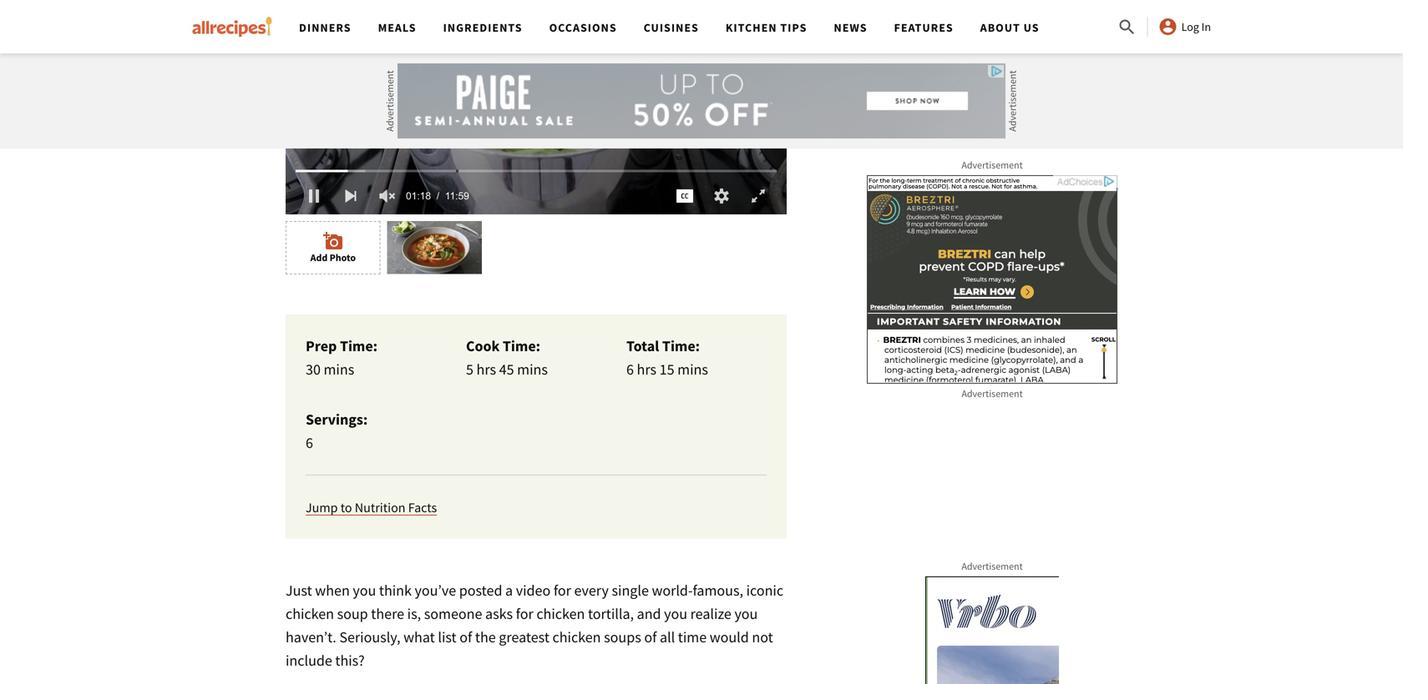 Task type: describe. For each thing, give the bounding box(es) containing it.
news link
[[834, 20, 867, 35]]

chicken down video
[[537, 605, 585, 624]]

navigation containing dinners
[[286, 0, 1117, 53]]

1 vertical spatial advertisement region
[[867, 175, 1118, 384]]

ingredients
[[443, 20, 523, 35]]

just when you think you've posted a video for every single world-famous, iconic chicken soup there is, someone asks for chicken tortilla, and you realize you haven't. seriously, what list of the greatest chicken soups of all time would not include this?
[[286, 582, 784, 671]]

just
[[286, 582, 312, 600]]

5
[[466, 360, 474, 379]]

log in
[[1182, 19, 1211, 34]]

every
[[574, 582, 609, 600]]

dinners link
[[299, 20, 351, 35]]

dinners
[[299, 20, 351, 35]]

2 vertical spatial advertisement region
[[925, 577, 1059, 685]]

in
[[1202, 19, 1211, 34]]

2 horizontal spatial you
[[735, 605, 758, 624]]

would
[[710, 628, 749, 647]]

0 horizontal spatial you
[[353, 582, 376, 600]]

prep time: 30 mins
[[306, 337, 378, 379]]

features
[[894, 20, 954, 35]]

time: for cook time:
[[503, 337, 540, 356]]

someone
[[424, 605, 482, 624]]

is,
[[407, 605, 421, 624]]

cuisines link
[[644, 20, 699, 35]]

occasions link
[[549, 20, 617, 35]]

realize
[[690, 605, 732, 624]]

chicken down tortilla,
[[553, 628, 601, 647]]

photo
[[330, 251, 356, 264]]

6 inside servings: 6
[[306, 434, 313, 453]]

meals link
[[378, 20, 416, 35]]

log in link
[[1158, 17, 1211, 37]]

list
[[438, 628, 457, 647]]

jump to nutrition facts
[[306, 500, 437, 517]]

famous,
[[693, 582, 743, 600]]

kitchen tips link
[[726, 20, 807, 35]]

hrs for 6
[[637, 360, 657, 379]]

asks
[[485, 605, 513, 624]]

nutrition
[[355, 500, 406, 517]]

add photo image
[[323, 231, 343, 251]]

occasions
[[549, 20, 617, 35]]

single
[[612, 582, 649, 600]]

1 horizontal spatial for
[[554, 582, 571, 600]]

cook time: 5 hrs 45 mins
[[466, 337, 548, 379]]

cuisines
[[644, 20, 699, 35]]

time: for total time:
[[662, 337, 700, 356]]

2 of from the left
[[644, 628, 657, 647]]

a
[[505, 582, 513, 600]]

this?
[[335, 652, 365, 671]]

video
[[516, 582, 551, 600]]

think
[[379, 582, 412, 600]]

1 of from the left
[[460, 628, 472, 647]]

tortilla,
[[588, 605, 634, 624]]

not
[[752, 628, 773, 647]]

and
[[637, 605, 661, 624]]

unmute button group
[[369, 178, 406, 215]]

posted
[[459, 582, 502, 600]]

greatest
[[499, 628, 550, 647]]

video player application
[[286, 0, 787, 238]]

kitchen tips
[[726, 20, 807, 35]]

1 vertical spatial for
[[516, 605, 534, 624]]

features link
[[894, 20, 954, 35]]



Task type: vqa. For each thing, say whether or not it's contained in the screenshot.
'Advertisement' region
yes



Task type: locate. For each thing, give the bounding box(es) containing it.
hrs
[[477, 360, 496, 379], [637, 360, 657, 379]]

time: for prep time:
[[340, 337, 378, 356]]

1 hrs from the left
[[477, 360, 496, 379]]

3 mins from the left
[[678, 360, 708, 379]]

2 horizontal spatial time:
[[662, 337, 700, 356]]

you down world- on the bottom of the page
[[664, 605, 687, 624]]

hrs for 5
[[477, 360, 496, 379]]

about us
[[980, 20, 1040, 35]]

log
[[1182, 19, 1199, 34]]

there
[[371, 605, 404, 624]]

mins for 5 hrs 45 mins
[[517, 360, 548, 379]]

1 horizontal spatial hrs
[[637, 360, 657, 379]]

hrs inside total time: 6 hrs 15 mins
[[637, 360, 657, 379]]

kitchen
[[726, 20, 777, 35]]

2 time: from the left
[[503, 337, 540, 356]]

45
[[499, 360, 514, 379]]

what
[[404, 628, 435, 647]]

hrs left 15
[[637, 360, 657, 379]]

navigation
[[286, 0, 1117, 53]]

for up the greatest
[[516, 605, 534, 624]]

chicken
[[286, 605, 334, 624], [537, 605, 585, 624], [553, 628, 601, 647]]

mins inside prep time: 30 mins
[[324, 360, 354, 379]]

time: inside total time: 6 hrs 15 mins
[[662, 337, 700, 356]]

to
[[341, 500, 352, 517]]

0 horizontal spatial time:
[[340, 337, 378, 356]]

the
[[475, 628, 496, 647]]

of right list
[[460, 628, 472, 647]]

mins for 6 hrs 15 mins
[[678, 360, 708, 379]]

time: right prep at the left of page
[[340, 337, 378, 356]]

0 horizontal spatial of
[[460, 628, 472, 647]]

mins right the 45
[[517, 360, 548, 379]]

hrs inside the cook time: 5 hrs 45 mins
[[477, 360, 496, 379]]

mins right 15
[[678, 360, 708, 379]]

mins
[[324, 360, 354, 379], [517, 360, 548, 379], [678, 360, 708, 379]]

you up the soup
[[353, 582, 376, 600]]

time:
[[340, 337, 378, 356], [503, 337, 540, 356], [662, 337, 700, 356]]

mins inside total time: 6 hrs 15 mins
[[678, 360, 708, 379]]

11:59 timer
[[431, 178, 469, 215]]

6
[[626, 360, 634, 379], [306, 434, 313, 453]]

world-
[[652, 582, 693, 600]]

add photo button
[[286, 221, 381, 275]]

0 vertical spatial 6
[[626, 360, 634, 379]]

you up not
[[735, 605, 758, 624]]

home image
[[192, 17, 272, 37]]

2 mins from the left
[[517, 360, 548, 379]]

30
[[306, 360, 321, 379]]

0 horizontal spatial mins
[[324, 360, 354, 379]]

for
[[554, 582, 571, 600], [516, 605, 534, 624]]

about us link
[[980, 20, 1040, 35]]

01:18
[[406, 190, 431, 202]]

2 horizontal spatial mins
[[678, 360, 708, 379]]

0 vertical spatial advertisement region
[[398, 63, 1006, 139]]

time
[[678, 628, 707, 647]]

tips
[[780, 20, 807, 35]]

meals
[[378, 20, 416, 35]]

account image
[[1158, 17, 1178, 37]]

jump
[[306, 500, 338, 517]]

news
[[834, 20, 867, 35]]

us
[[1024, 20, 1040, 35]]

for left every
[[554, 582, 571, 600]]

ingredients link
[[443, 20, 523, 35]]

6 inside total time: 6 hrs 15 mins
[[626, 360, 634, 379]]

0 horizontal spatial for
[[516, 605, 534, 624]]

time: up 15
[[662, 337, 700, 356]]

1 horizontal spatial you
[[664, 605, 687, 624]]

add photo
[[310, 251, 356, 264]]

15
[[660, 360, 675, 379]]

soups
[[604, 628, 641, 647]]

01:18 timer
[[406, 178, 431, 215]]

seriously,
[[339, 628, 401, 647]]

hrs right 5
[[477, 360, 496, 379]]

11:59
[[445, 190, 469, 202]]

soup
[[337, 605, 368, 624]]

iconic
[[746, 582, 784, 600]]

mins right 30
[[324, 360, 354, 379]]

haven't.
[[286, 628, 336, 647]]

advertisement region
[[398, 63, 1006, 139], [867, 175, 1118, 384], [925, 577, 1059, 685]]

total
[[626, 337, 659, 356]]

time: inside prep time: 30 mins
[[340, 337, 378, 356]]

include
[[286, 652, 332, 671]]

add
[[310, 251, 328, 264]]

cook
[[466, 337, 500, 356]]

6 down total at the left
[[626, 360, 634, 379]]

mins inside the cook time: 5 hrs 45 mins
[[517, 360, 548, 379]]

1 horizontal spatial of
[[644, 628, 657, 647]]

total time: 6 hrs 15 mins
[[626, 337, 708, 379]]

all
[[660, 628, 675, 647]]

of
[[460, 628, 472, 647], [644, 628, 657, 647]]

when
[[315, 582, 350, 600]]

0 vertical spatial for
[[554, 582, 571, 600]]

about
[[980, 20, 1021, 35]]

of left all
[[644, 628, 657, 647]]

1 mins from the left
[[324, 360, 354, 379]]

chicken up haven't.
[[286, 605, 334, 624]]

1 time: from the left
[[340, 337, 378, 356]]

prep
[[306, 337, 337, 356]]

you've
[[415, 582, 456, 600]]

1 horizontal spatial 6
[[626, 360, 634, 379]]

1 horizontal spatial time:
[[503, 337, 540, 356]]

servings:
[[306, 410, 368, 429]]

1 vertical spatial 6
[[306, 434, 313, 453]]

2 hrs from the left
[[637, 360, 657, 379]]

search image
[[1117, 17, 1137, 37]]

time: inside the cook time: 5 hrs 45 mins
[[503, 337, 540, 356]]

you
[[353, 582, 376, 600], [664, 605, 687, 624], [735, 605, 758, 624]]

0 horizontal spatial hrs
[[477, 360, 496, 379]]

1 horizontal spatial mins
[[517, 360, 548, 379]]

6 down servings:
[[306, 434, 313, 453]]

time: up the 45
[[503, 337, 540, 356]]

servings: 6
[[306, 410, 368, 453]]

facts
[[408, 500, 437, 517]]

0 horizontal spatial 6
[[306, 434, 313, 453]]

3 time: from the left
[[662, 337, 700, 356]]



